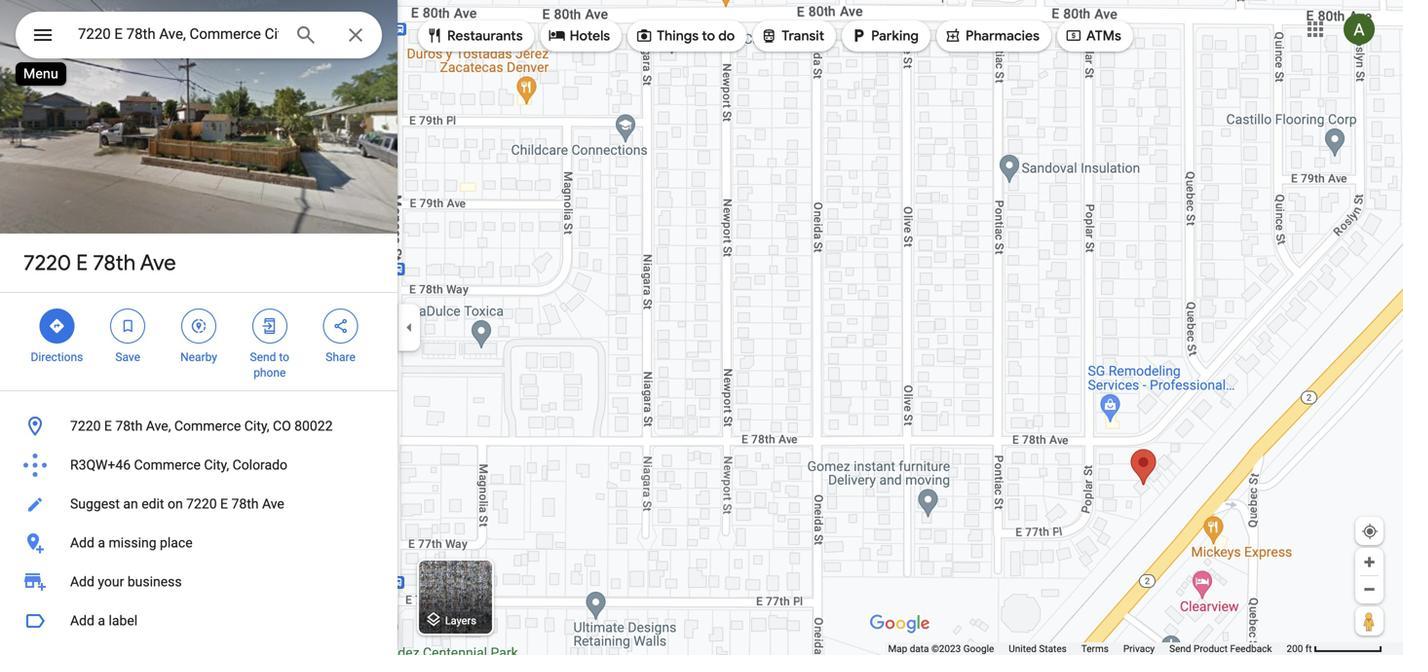 Task type: describe. For each thing, give the bounding box(es) containing it.
78th for ave,
[[115, 419, 143, 435]]

7220 for 7220 e 78th ave, commerce city, co 80022
[[70, 419, 101, 435]]

united states
[[1009, 644, 1067, 655]]

place
[[160, 536, 193, 552]]

zoom out image
[[1363, 583, 1377, 597]]

show street view coverage image
[[1356, 607, 1384, 636]]


[[119, 316, 137, 337]]

add a label button
[[0, 602, 398, 641]]

to inside  things to do
[[702, 27, 715, 45]]


[[944, 25, 962, 46]]

to inside send to phone
[[279, 351, 290, 365]]

 pharmacies
[[944, 25, 1040, 46]]

privacy
[[1124, 644, 1155, 655]]

commerce inside "button"
[[174, 419, 241, 435]]

add for add a missing place
[[70, 536, 94, 552]]

7220 inside button
[[186, 497, 217, 513]]

transit
[[782, 27, 825, 45]]

e inside suggest an edit on 7220 e 78th ave button
[[220, 497, 228, 513]]

footer inside google maps element
[[888, 643, 1287, 656]]

nearby
[[180, 351, 217, 365]]

restaurants
[[447, 27, 523, 45]]

7220 e 78th ave main content
[[0, 0, 398, 656]]

on
[[168, 497, 183, 513]]

add your business link
[[0, 563, 398, 602]]

7220 e 78th ave, commerce city, co 80022
[[70, 419, 333, 435]]


[[1065, 25, 1083, 46]]

 transit
[[761, 25, 825, 46]]

commerce inside button
[[134, 458, 201, 474]]

send for send product feedback
[[1170, 644, 1192, 655]]

collapse side panel image
[[399, 317, 420, 339]]

e for ave,
[[104, 419, 112, 435]]

send to phone
[[250, 351, 290, 380]]

0 horizontal spatial ave
[[140, 250, 176, 277]]

suggest an edit on 7220 e 78th ave
[[70, 497, 284, 513]]

r3qw+46 commerce city, colorado button
[[0, 446, 398, 485]]

 hotels
[[548, 25, 610, 46]]


[[261, 316, 279, 337]]

do
[[719, 27, 735, 45]]

send for send to phone
[[250, 351, 276, 365]]

states
[[1039, 644, 1067, 655]]

edit
[[142, 497, 164, 513]]

show your location image
[[1362, 523, 1379, 541]]

add a missing place button
[[0, 524, 398, 563]]

add for add your business
[[70, 575, 94, 591]]


[[190, 316, 208, 337]]

send product feedback
[[1170, 644, 1272, 655]]

r3qw+46 commerce city, colorado
[[70, 458, 288, 474]]

map
[[888, 644, 908, 655]]

atms
[[1087, 27, 1122, 45]]

add for add a label
[[70, 614, 94, 630]]

7220 E 78th Ave, Commerce City, CO 80022 field
[[16, 12, 382, 58]]

phone
[[254, 366, 286, 380]]

send product feedback button
[[1170, 643, 1272, 656]]

 things to do
[[636, 25, 735, 46]]



Task type: vqa. For each thing, say whether or not it's contained in the screenshot.


Task type: locate. For each thing, give the bounding box(es) containing it.
footer containing map data ©2023 google
[[888, 643, 1287, 656]]

2 vertical spatial 78th
[[231, 497, 259, 513]]

7220 up r3qw+46
[[70, 419, 101, 435]]

product
[[1194, 644, 1228, 655]]

1 add from the top
[[70, 536, 94, 552]]

google account: angela cha  
(angela.cha@adept.ai) image
[[1344, 14, 1375, 45]]

city, down 7220 e 78th ave, commerce city, co 80022
[[204, 458, 229, 474]]

google
[[964, 644, 995, 655]]

3 add from the top
[[70, 614, 94, 630]]


[[636, 25, 653, 46]]

city, inside button
[[204, 458, 229, 474]]

ave up actions for 7220 e 78th ave region
[[140, 250, 176, 277]]

add inside add a label button
[[70, 614, 94, 630]]

78th for ave
[[93, 250, 136, 277]]

map data ©2023 google
[[888, 644, 995, 655]]

commerce up r3qw+46 commerce city, colorado button
[[174, 419, 241, 435]]

2 a from the top
[[98, 614, 105, 630]]

1 vertical spatial 78th
[[115, 419, 143, 435]]

add your business
[[70, 575, 182, 591]]

r3qw+46
[[70, 458, 131, 474]]

google maps element
[[0, 0, 1404, 656]]


[[548, 25, 566, 46]]

your
[[98, 575, 124, 591]]

1 vertical spatial e
[[104, 419, 112, 435]]

2 vertical spatial e
[[220, 497, 228, 513]]

0 vertical spatial add
[[70, 536, 94, 552]]

city, inside "button"
[[244, 419, 270, 435]]

parking
[[871, 27, 919, 45]]

layers
[[445, 615, 477, 628]]

add a missing place
[[70, 536, 193, 552]]

7220 inside "button"
[[70, 419, 101, 435]]


[[48, 316, 66, 337]]

0 horizontal spatial to
[[279, 351, 290, 365]]


[[31, 21, 55, 49]]

e inside "7220 e 78th ave, commerce city, co 80022" "button"
[[104, 419, 112, 435]]

2 vertical spatial 7220
[[186, 497, 217, 513]]

to up phone
[[279, 351, 290, 365]]

78th inside "button"
[[115, 419, 143, 435]]

privacy button
[[1124, 643, 1155, 656]]

add
[[70, 536, 94, 552], [70, 575, 94, 591], [70, 614, 94, 630]]

None field
[[78, 22, 279, 46]]

a left label
[[98, 614, 105, 630]]

an
[[123, 497, 138, 513]]

 restaurants
[[426, 25, 523, 46]]

0 horizontal spatial e
[[76, 250, 88, 277]]

2 add from the top
[[70, 575, 94, 591]]

share
[[326, 351, 356, 365]]

1 horizontal spatial ave
[[262, 497, 284, 513]]

save
[[115, 351, 140, 365]]

e
[[76, 250, 88, 277], [104, 419, 112, 435], [220, 497, 228, 513]]

a for label
[[98, 614, 105, 630]]

colorado
[[233, 458, 288, 474]]

to left do
[[702, 27, 715, 45]]

united
[[1009, 644, 1037, 655]]

0 vertical spatial 78th
[[93, 250, 136, 277]]

80022
[[295, 419, 333, 435]]

1 vertical spatial city,
[[204, 458, 229, 474]]

1 vertical spatial to
[[279, 351, 290, 365]]

commerce
[[174, 419, 241, 435], [134, 458, 201, 474]]

 button
[[16, 12, 70, 62]]

send left product
[[1170, 644, 1192, 655]]

terms
[[1082, 644, 1109, 655]]

2 horizontal spatial e
[[220, 497, 228, 513]]

©2023
[[932, 644, 961, 655]]

 search field
[[16, 12, 382, 62]]

things
[[657, 27, 699, 45]]

2 vertical spatial add
[[70, 614, 94, 630]]

suggest
[[70, 497, 120, 513]]

0 vertical spatial ave
[[140, 250, 176, 277]]

ave,
[[146, 419, 171, 435]]

missing
[[109, 536, 156, 552]]

add down suggest
[[70, 536, 94, 552]]

directions
[[31, 351, 83, 365]]

city,
[[244, 419, 270, 435], [204, 458, 229, 474]]

united states button
[[1009, 643, 1067, 656]]


[[332, 316, 350, 337]]

a for missing
[[98, 536, 105, 552]]

data
[[910, 644, 929, 655]]

commerce up on
[[134, 458, 201, 474]]

add left label
[[70, 614, 94, 630]]

business
[[128, 575, 182, 591]]

0 horizontal spatial city,
[[204, 458, 229, 474]]

78th up the 
[[93, 250, 136, 277]]

1 a from the top
[[98, 536, 105, 552]]

1 vertical spatial add
[[70, 575, 94, 591]]

0 horizontal spatial send
[[250, 351, 276, 365]]

7220 right on
[[186, 497, 217, 513]]

0 vertical spatial city,
[[244, 419, 270, 435]]

terms button
[[1082, 643, 1109, 656]]

send inside send product feedback button
[[1170, 644, 1192, 655]]


[[850, 25, 868, 46]]

1 horizontal spatial city,
[[244, 419, 270, 435]]

add inside "add your business" link
[[70, 575, 94, 591]]

pharmacies
[[966, 27, 1040, 45]]

a inside add a label button
[[98, 614, 105, 630]]

7220
[[23, 250, 71, 277], [70, 419, 101, 435], [186, 497, 217, 513]]

a
[[98, 536, 105, 552], [98, 614, 105, 630]]

0 vertical spatial 7220
[[23, 250, 71, 277]]

 parking
[[850, 25, 919, 46]]

78th
[[93, 250, 136, 277], [115, 419, 143, 435], [231, 497, 259, 513]]

1 horizontal spatial send
[[1170, 644, 1192, 655]]

send
[[250, 351, 276, 365], [1170, 644, 1192, 655]]

add left your
[[70, 575, 94, 591]]

0 vertical spatial commerce
[[174, 419, 241, 435]]

0 vertical spatial to
[[702, 27, 715, 45]]

to
[[702, 27, 715, 45], [279, 351, 290, 365]]

7220 e 78th ave
[[23, 250, 176, 277]]

footer
[[888, 643, 1287, 656]]

none field inside 7220 e 78th ave, commerce city, co 80022 field
[[78, 22, 279, 46]]

actions for 7220 e 78th ave region
[[0, 293, 398, 391]]

ave
[[140, 250, 176, 277], [262, 497, 284, 513]]

zoom in image
[[1363, 556, 1377, 570]]

0 vertical spatial e
[[76, 250, 88, 277]]

co
[[273, 419, 291, 435]]

1 vertical spatial commerce
[[134, 458, 201, 474]]

a left missing at the left of page
[[98, 536, 105, 552]]

send up phone
[[250, 351, 276, 365]]

1 horizontal spatial to
[[702, 27, 715, 45]]

e for ave
[[76, 250, 88, 277]]

1 vertical spatial 7220
[[70, 419, 101, 435]]

ave inside suggest an edit on 7220 e 78th ave button
[[262, 497, 284, 513]]

1 vertical spatial a
[[98, 614, 105, 630]]

add a label
[[70, 614, 138, 630]]

1 vertical spatial ave
[[262, 497, 284, 513]]

200 ft button
[[1287, 644, 1383, 655]]

suggest an edit on 7220 e 78th ave button
[[0, 485, 398, 524]]

hotels
[[570, 27, 610, 45]]

send inside send to phone
[[250, 351, 276, 365]]

0 vertical spatial send
[[250, 351, 276, 365]]

78th down colorado
[[231, 497, 259, 513]]

city, left co
[[244, 419, 270, 435]]


[[426, 25, 443, 46]]

1 vertical spatial send
[[1170, 644, 1192, 655]]

1 horizontal spatial e
[[104, 419, 112, 435]]

78th inside button
[[231, 497, 259, 513]]

200
[[1287, 644, 1303, 655]]

7220 e 78th ave, commerce city, co 80022 button
[[0, 407, 398, 446]]

add inside button
[[70, 536, 94, 552]]

 atms
[[1065, 25, 1122, 46]]

78th left ave,
[[115, 419, 143, 435]]

0 vertical spatial a
[[98, 536, 105, 552]]

label
[[109, 614, 138, 630]]

200 ft
[[1287, 644, 1312, 655]]

feedback
[[1231, 644, 1272, 655]]


[[761, 25, 778, 46]]

7220 up  in the left of the page
[[23, 250, 71, 277]]

ave down colorado
[[262, 497, 284, 513]]

7220 for 7220 e 78th ave
[[23, 250, 71, 277]]

a inside button
[[98, 536, 105, 552]]

ft
[[1306, 644, 1312, 655]]



